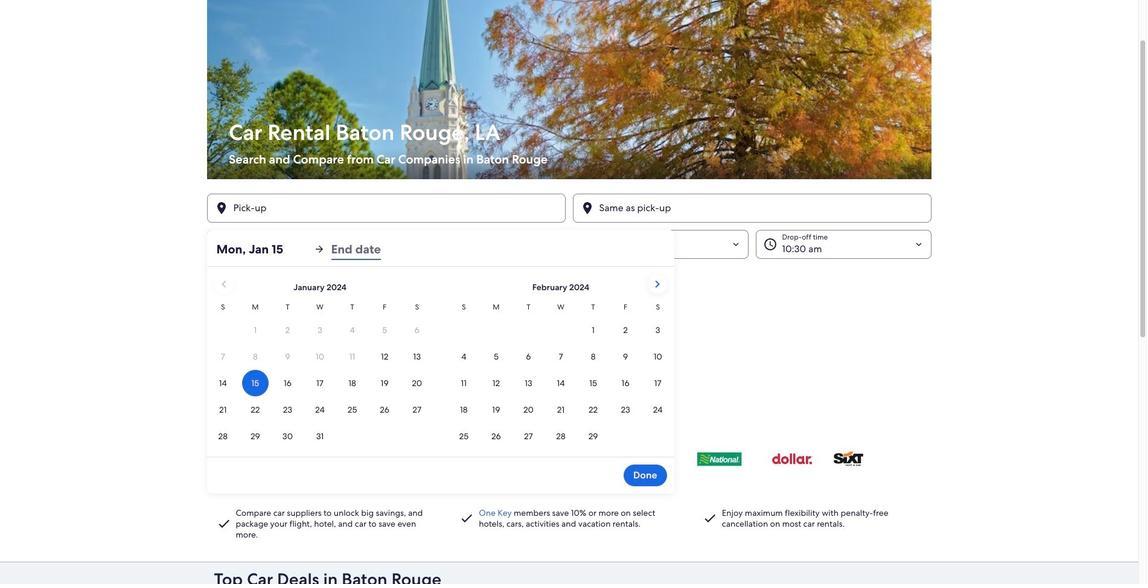 Task type: locate. For each thing, give the bounding box(es) containing it.
previous month image
[[216, 277, 231, 292]]

next month image
[[650, 277, 665, 292]]



Task type: vqa. For each thing, say whether or not it's contained in the screenshot.
car suppliers logo
yes



Task type: describe. For each thing, give the bounding box(es) containing it.
car suppliers logo image
[[214, 437, 924, 481]]

breadcrumbs region
[[0, 0, 1138, 563]]



